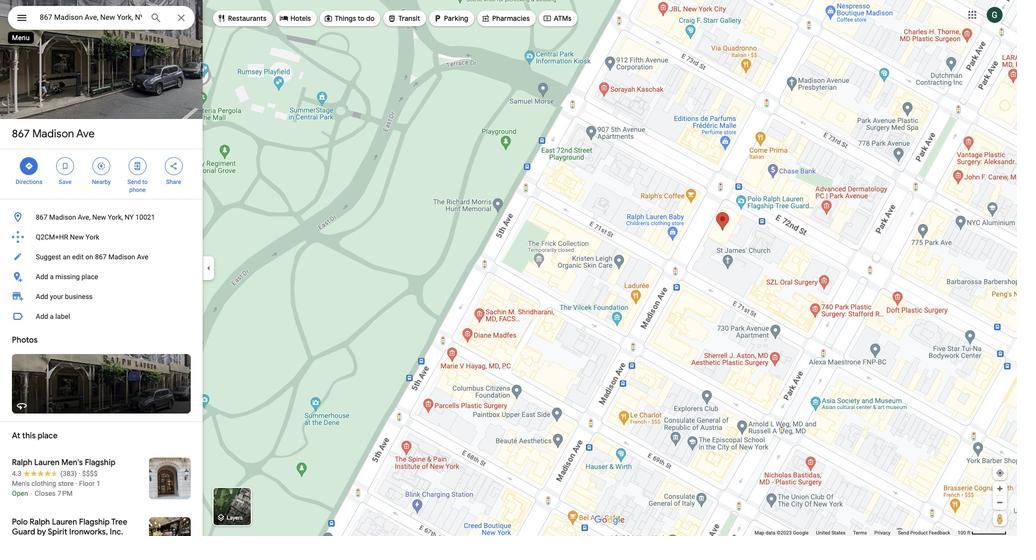 Task type: locate. For each thing, give the bounding box(es) containing it.
footer inside the google maps element
[[755, 530, 958, 537]]

0 vertical spatial add
[[36, 273, 48, 281]]

1 vertical spatial ralph
[[30, 518, 50, 528]]

ave up actions for 867 madison ave region
[[76, 127, 95, 141]]

1 vertical spatial men's
[[12, 480, 30, 488]]

zoom out image
[[996, 500, 1004, 507]]

ralph
[[12, 458, 32, 468], [30, 518, 50, 528]]

photos
[[12, 336, 38, 346]]

867 up q2cm+hr
[[36, 214, 47, 222]]

edit
[[72, 253, 84, 261]]

send product feedback
[[898, 531, 950, 536]]

0 vertical spatial a
[[50, 273, 54, 281]]

ave
[[76, 127, 95, 141], [137, 253, 148, 261]]

2 add from the top
[[36, 293, 48, 301]]

none field inside 867 madison ave, new york, ny 10021 field
[[40, 11, 142, 23]]

madison up 
[[32, 127, 74, 141]]

$$$$
[[82, 470, 98, 478]]

4.3 stars 383 reviews image
[[12, 469, 77, 479]]

867 madison ave
[[12, 127, 95, 141]]

send to phone
[[127, 179, 148, 194]]

add a label
[[36, 313, 70, 321]]

men's up the open
[[12, 480, 30, 488]]

1 horizontal spatial ave
[[137, 253, 148, 261]]

0 horizontal spatial to
[[142, 179, 148, 186]]

· $$$$
[[79, 470, 98, 478]]

0 vertical spatial to
[[358, 14, 365, 23]]

0 vertical spatial 867
[[12, 127, 30, 141]]

things
[[335, 14, 356, 23]]

867
[[12, 127, 30, 141], [36, 214, 47, 222], [95, 253, 107, 261]]

 atms
[[543, 13, 572, 24]]

ave,
[[78, 214, 91, 222]]

0 horizontal spatial ·
[[75, 480, 77, 488]]

terms button
[[853, 530, 867, 537]]

place down on
[[81, 273, 98, 281]]

867 madison ave main content
[[0, 0, 203, 537]]

your
[[50, 293, 63, 301]]

867 madison ave, new york, ny 10021 button
[[0, 208, 203, 227]]

ralph up 4.3
[[12, 458, 32, 468]]

 hotels
[[279, 13, 311, 24]]

a left missing
[[50, 273, 54, 281]]

collapse side panel image
[[203, 263, 214, 274]]

united
[[816, 531, 830, 536]]

missing
[[55, 273, 80, 281]]

1 vertical spatial ·
[[75, 480, 77, 488]]

0 horizontal spatial men's
[[12, 480, 30, 488]]

store
[[58, 480, 74, 488]]

send inside button
[[898, 531, 909, 536]]

q2cm+hr new york button
[[0, 227, 203, 247]]

map data ©2023 google
[[755, 531, 809, 536]]

· left price: very expensive image
[[79, 470, 80, 478]]

0 horizontal spatial 867
[[12, 127, 30, 141]]

a
[[50, 273, 54, 281], [50, 313, 54, 321]]

google
[[793, 531, 809, 536]]

new left york
[[70, 233, 84, 241]]

flagship for lauren
[[79, 518, 110, 528]]

lauren up 4.3 stars 383 reviews image at bottom left
[[34, 458, 59, 468]]

send up phone
[[127, 179, 141, 186]]

· right store
[[75, 480, 77, 488]]


[[25, 161, 33, 172]]

1 horizontal spatial 867
[[36, 214, 47, 222]]

tree
[[111, 518, 127, 528]]

1 horizontal spatial to
[[358, 14, 365, 23]]

0 horizontal spatial ave
[[76, 127, 95, 141]]

867 up ""
[[12, 127, 30, 141]]

show street view coverage image
[[993, 512, 1007, 527]]

ralph right polo
[[30, 518, 50, 528]]

to up phone
[[142, 179, 148, 186]]

1 vertical spatial a
[[50, 313, 54, 321]]

place right this
[[38, 432, 58, 442]]

new right ave,
[[92, 214, 106, 222]]

1 vertical spatial flagship
[[79, 518, 110, 528]]

label
[[55, 313, 70, 321]]

1 vertical spatial ave
[[137, 253, 148, 261]]

product
[[910, 531, 928, 536]]

·
[[79, 470, 80, 478], [75, 480, 77, 488]]

show your location image
[[996, 469, 1005, 478]]

100 ft
[[958, 531, 971, 536]]

new
[[92, 214, 106, 222], [70, 233, 84, 241]]

flagship left inc. on the bottom left of the page
[[79, 518, 110, 528]]

place
[[81, 273, 98, 281], [38, 432, 58, 442]]

add for add a label
[[36, 313, 48, 321]]


[[481, 13, 490, 24]]

layers
[[227, 516, 243, 522]]

1 vertical spatial send
[[898, 531, 909, 536]]

map
[[755, 531, 765, 536]]

0 vertical spatial flagship
[[85, 458, 115, 468]]

· inside men's clothing store · floor 1 open ⋅ closes 7 pm
[[75, 480, 77, 488]]


[[61, 161, 70, 172]]

add left label
[[36, 313, 48, 321]]

0 horizontal spatial send
[[127, 179, 141, 186]]

0 vertical spatial men's
[[61, 458, 83, 468]]

2 horizontal spatial 867
[[95, 253, 107, 261]]

1 vertical spatial to
[[142, 179, 148, 186]]

1 horizontal spatial men's
[[61, 458, 83, 468]]

0 vertical spatial new
[[92, 214, 106, 222]]

to inside send to phone
[[142, 179, 148, 186]]

1 horizontal spatial new
[[92, 214, 106, 222]]


[[217, 13, 226, 24]]

1 vertical spatial 867
[[36, 214, 47, 222]]

suggest an edit on 867 madison ave button
[[0, 247, 203, 267]]

add down the suggest
[[36, 273, 48, 281]]

 restaurants
[[217, 13, 267, 24]]

 search field
[[8, 6, 195, 32]]

at this place
[[12, 432, 58, 442]]

1 horizontal spatial send
[[898, 531, 909, 536]]

0 vertical spatial place
[[81, 273, 98, 281]]

madison for ave
[[32, 127, 74, 141]]

ralph lauren men's flagship
[[12, 458, 115, 468]]

send left the product
[[898, 531, 909, 536]]

0 horizontal spatial new
[[70, 233, 84, 241]]

0 vertical spatial ralph
[[12, 458, 32, 468]]


[[324, 13, 333, 24]]

867 right on
[[95, 253, 107, 261]]

0 vertical spatial madison
[[32, 127, 74, 141]]

None field
[[40, 11, 142, 23]]

privacy
[[875, 531, 891, 536]]

0 vertical spatial ·
[[79, 470, 80, 478]]

lauren right by
[[52, 518, 77, 528]]

3 add from the top
[[36, 313, 48, 321]]

to left do at the top left of the page
[[358, 14, 365, 23]]

 pharmacies
[[481, 13, 530, 24]]

4.3
[[12, 470, 22, 478]]

flagship up the "$$$$"
[[85, 458, 115, 468]]

save
[[59, 179, 72, 186]]


[[97, 161, 106, 172]]

flagship inside polo ralph lauren flagship tree guard by spirit ironworks, inc.
[[79, 518, 110, 528]]

1 a from the top
[[50, 273, 54, 281]]

guard
[[12, 528, 35, 537]]

867 for 867 madison ave, new york, ny 10021
[[36, 214, 47, 222]]

add a missing place button
[[0, 267, 203, 287]]

footer containing map data ©2023 google
[[755, 530, 958, 537]]

send for send to phone
[[127, 179, 141, 186]]

2 vertical spatial 867
[[95, 253, 107, 261]]

2 vertical spatial add
[[36, 313, 48, 321]]

0 vertical spatial send
[[127, 179, 141, 186]]

add
[[36, 273, 48, 281], [36, 293, 48, 301], [36, 313, 48, 321]]

2 vertical spatial madison
[[108, 253, 135, 261]]

restaurants
[[228, 14, 267, 23]]

add left the your
[[36, 293, 48, 301]]

men's up the (383)
[[61, 458, 83, 468]]

flagship for men's
[[85, 458, 115, 468]]

2 a from the top
[[50, 313, 54, 321]]

send inside send to phone
[[127, 179, 141, 186]]

madison for ave,
[[49, 214, 76, 222]]

0 horizontal spatial place
[[38, 432, 58, 442]]

madison down the q2cm+hr new york button
[[108, 253, 135, 261]]

lauren
[[34, 458, 59, 468], [52, 518, 77, 528]]

footer
[[755, 530, 958, 537]]

1 vertical spatial madison
[[49, 214, 76, 222]]

an
[[63, 253, 70, 261]]

q2cm+hr
[[36, 233, 68, 241]]

madison up q2cm+hr new york
[[49, 214, 76, 222]]

1 horizontal spatial place
[[81, 273, 98, 281]]

1
[[96, 480, 100, 488]]

a left label
[[50, 313, 54, 321]]

ave down 10021
[[137, 253, 148, 261]]

floor
[[79, 480, 95, 488]]


[[133, 161, 142, 172]]

1 vertical spatial add
[[36, 293, 48, 301]]

1 vertical spatial place
[[38, 432, 58, 442]]


[[433, 13, 442, 24]]

1 vertical spatial lauren
[[52, 518, 77, 528]]

1 add from the top
[[36, 273, 48, 281]]

flagship
[[85, 458, 115, 468], [79, 518, 110, 528]]

add a label button
[[0, 307, 203, 327]]



Task type: describe. For each thing, give the bounding box(es) containing it.
zoom in image
[[996, 486, 1004, 493]]

hotels
[[290, 14, 311, 23]]

suggest an edit on 867 madison ave
[[36, 253, 148, 261]]

york,
[[108, 214, 123, 222]]

100 ft button
[[958, 531, 1007, 536]]


[[16, 11, 28, 25]]

polo ralph lauren flagship tree guard by spirit ironworks, inc.
[[12, 518, 127, 537]]

google account: greg robinson  
(robinsongreg175@gmail.com) image
[[987, 7, 1003, 23]]

a for label
[[50, 313, 54, 321]]

place inside button
[[81, 273, 98, 281]]

terms
[[853, 531, 867, 536]]

feedback
[[929, 531, 950, 536]]


[[388, 13, 397, 24]]


[[543, 13, 552, 24]]

lauren inside polo ralph lauren flagship tree guard by spirit ironworks, inc.
[[52, 518, 77, 528]]

men's clothing store · floor 1 open ⋅ closes 7 pm
[[12, 480, 100, 498]]


[[279, 13, 288, 24]]

actions for 867 madison ave region
[[0, 150, 203, 199]]


[[169, 161, 178, 172]]

 things to do
[[324, 13, 375, 24]]

867 for 867 madison ave
[[12, 127, 30, 141]]

send for send product feedback
[[898, 531, 909, 536]]

united states button
[[816, 530, 846, 537]]

parking
[[444, 14, 468, 23]]

add a missing place
[[36, 273, 98, 281]]

pharmacies
[[492, 14, 530, 23]]

men's inside men's clothing store · floor 1 open ⋅ closes 7 pm
[[12, 480, 30, 488]]

q2cm+hr new york
[[36, 233, 99, 241]]

nearby
[[92, 179, 111, 186]]

add your business link
[[0, 287, 203, 307]]

0 vertical spatial lauren
[[34, 458, 59, 468]]

add for add your business
[[36, 293, 48, 301]]

 parking
[[433, 13, 468, 24]]

ralph inside polo ralph lauren flagship tree guard by spirit ironworks, inc.
[[30, 518, 50, 528]]

business
[[65, 293, 93, 301]]

(383)
[[60, 470, 77, 478]]

polo
[[12, 518, 28, 528]]

share
[[166, 179, 181, 186]]

price: very expensive image
[[82, 470, 98, 478]]

867 madison ave, new york, ny 10021
[[36, 214, 155, 222]]

1 horizontal spatial ·
[[79, 470, 80, 478]]

1 vertical spatial new
[[70, 233, 84, 241]]

867 Madison Ave, New York, NY 10021 field
[[8, 6, 195, 30]]

⋅
[[30, 490, 33, 498]]

clothing
[[31, 480, 56, 488]]

add your business
[[36, 293, 93, 301]]

spirit
[[48, 528, 67, 537]]

google maps element
[[0, 0, 1017, 537]]

closes
[[35, 490, 56, 498]]

to inside  things to do
[[358, 14, 365, 23]]

york
[[86, 233, 99, 241]]

phone
[[129, 187, 146, 194]]

ironworks,
[[69, 528, 108, 537]]

privacy button
[[875, 530, 891, 537]]

 button
[[8, 6, 36, 32]]

do
[[366, 14, 375, 23]]

data
[[766, 531, 776, 536]]

by
[[37, 528, 46, 537]]

directions
[[16, 179, 42, 186]]

states
[[832, 531, 846, 536]]

united states
[[816, 531, 846, 536]]

a for missing
[[50, 273, 54, 281]]

transit
[[399, 14, 420, 23]]

this
[[22, 432, 36, 442]]

ave inside button
[[137, 253, 148, 261]]

©2023
[[777, 531, 792, 536]]

inc.
[[110, 528, 123, 537]]

at
[[12, 432, 20, 442]]

100
[[958, 531, 966, 536]]

 transit
[[388, 13, 420, 24]]

on
[[85, 253, 93, 261]]

7 pm
[[57, 490, 73, 498]]

send product feedback button
[[898, 530, 950, 537]]

suggest
[[36, 253, 61, 261]]

add for add a missing place
[[36, 273, 48, 281]]

atms
[[554, 14, 572, 23]]

open
[[12, 490, 28, 498]]

0 vertical spatial ave
[[76, 127, 95, 141]]

10021
[[135, 214, 155, 222]]

ny
[[125, 214, 134, 222]]



Task type: vqa. For each thing, say whether or not it's contained in the screenshot.


